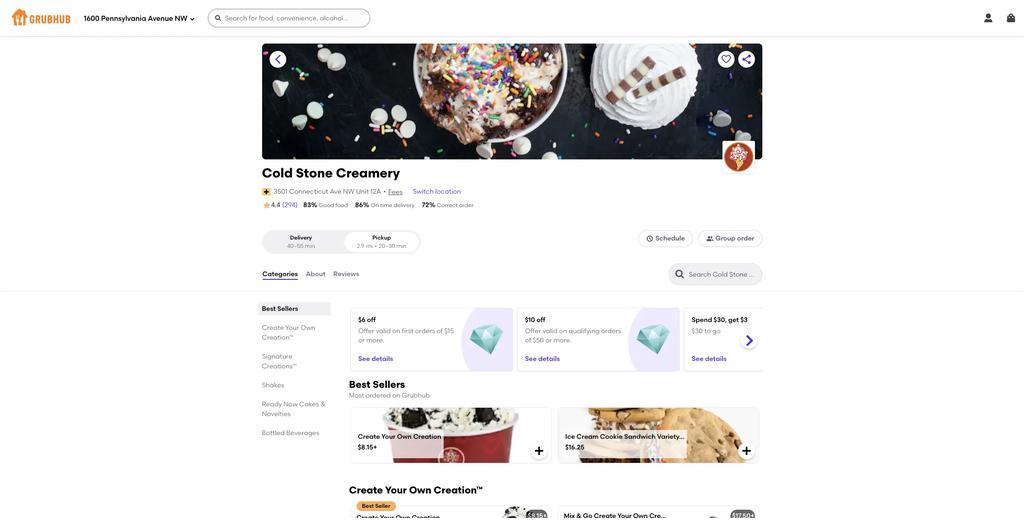 Task type: locate. For each thing, give the bounding box(es) containing it.
$3
[[741, 316, 748, 324]]

promo image left the $30
[[637, 323, 670, 357]]

2 horizontal spatial details
[[705, 355, 727, 363]]

1 vertical spatial •
[[375, 243, 377, 249]]

or inside $10 off offer valid on qualifying orders of $50 or more.
[[546, 336, 552, 344]]

1 horizontal spatial create your own creation™
[[349, 484, 483, 496]]

see down $50
[[525, 355, 537, 363]]

0 horizontal spatial order
[[459, 202, 474, 209]]

2 horizontal spatial see
[[692, 355, 704, 363]]

1 offer from the left
[[358, 327, 375, 335]]

mi
[[366, 243, 373, 249]]

best inside 'button'
[[362, 503, 374, 509]]

save this restaurant image
[[721, 54, 732, 65]]

0 horizontal spatial creation™
[[262, 334, 294, 342]]

0 horizontal spatial see
[[358, 355, 370, 363]]

nw right avenue
[[175, 14, 188, 23]]

star icon image
[[262, 201, 271, 210]]

1 vertical spatial own
[[397, 433, 412, 441]]

1 horizontal spatial •
[[384, 188, 386, 195]]

or for $10 off
[[546, 336, 552, 344]]

2 details from the left
[[539, 355, 560, 363]]

details up best sellers most ordered on grubhub on the left bottom
[[372, 355, 393, 363]]

more. for qualifying
[[554, 336, 572, 344]]

cakes
[[299, 400, 319, 408]]

86
[[355, 201, 363, 209]]

more. inside $6 off offer valid on first orders of $15 or more.
[[366, 336, 385, 344]]

see details button
[[358, 351, 393, 367], [525, 351, 560, 367], [692, 351, 727, 367]]

orders for first
[[415, 327, 435, 335]]

your
[[286, 324, 299, 332], [382, 433, 396, 441], [385, 484, 407, 496]]

nw inside main navigation 'navigation'
[[175, 14, 188, 23]]

0 vertical spatial create your own creation™
[[262, 324, 315, 342]]

on left first
[[393, 327, 401, 335]]

own up best seller 'button'
[[409, 484, 432, 496]]

1 vertical spatial create
[[358, 433, 380, 441]]

signature
[[262, 353, 293, 361]]

of inside $10 off offer valid on qualifying orders of $50 or more.
[[525, 336, 532, 344]]

1 details from the left
[[372, 355, 393, 363]]

see details
[[358, 355, 393, 363], [525, 355, 560, 363], [692, 355, 727, 363]]

0 horizontal spatial more.
[[366, 336, 385, 344]]

orders right qualifying
[[601, 327, 621, 335]]

•
[[384, 188, 386, 195], [375, 243, 377, 249]]

create inside tab
[[262, 324, 284, 332]]

0 horizontal spatial nw
[[175, 14, 188, 23]]

off inside $10 off offer valid on qualifying orders of $50 or more.
[[537, 316, 546, 324]]

min down delivery
[[305, 243, 315, 249]]

own down best sellers tab
[[301, 324, 315, 332]]

1 horizontal spatial nw
[[343, 188, 355, 195]]

your left creation
[[382, 433, 396, 441]]

on for best
[[392, 392, 400, 399]]

order right group
[[737, 235, 755, 242]]

orders inside $10 off offer valid on qualifying orders of $50 or more.
[[601, 327, 621, 335]]

see details up best sellers most ordered on grubhub on the left bottom
[[358, 355, 393, 363]]

• right 12a
[[384, 188, 386, 195]]

72
[[422, 201, 429, 209]]

2 horizontal spatial see details
[[692, 355, 727, 363]]

0 horizontal spatial off
[[367, 316, 376, 324]]

2 horizontal spatial see details button
[[692, 351, 727, 367]]

sellers
[[277, 305, 298, 313], [373, 379, 405, 390]]

1 horizontal spatial min
[[397, 243, 407, 249]]

best inside tab
[[262, 305, 276, 313]]

0 vertical spatial your
[[286, 324, 299, 332]]

1 horizontal spatial promo image
[[637, 323, 670, 357]]

+
[[373, 444, 377, 452]]

more. inside $10 off offer valid on qualifying orders of $50 or more.
[[554, 336, 572, 344]]

$8.15
[[358, 444, 373, 452]]

offer for $6
[[358, 327, 375, 335]]

see details down $50
[[525, 355, 560, 363]]

0 horizontal spatial orders
[[415, 327, 435, 335]]

grubhub
[[402, 392, 430, 399]]

order inside button
[[737, 235, 755, 242]]

valid inside $10 off offer valid on qualifying orders of $50 or more.
[[543, 327, 558, 335]]

1 horizontal spatial valid
[[543, 327, 558, 335]]

1 horizontal spatial see details button
[[525, 351, 560, 367]]

details down $50
[[539, 355, 560, 363]]

connecticut
[[289, 188, 328, 195]]

own inside tab
[[301, 324, 315, 332]]

order for group order
[[737, 235, 755, 242]]

or
[[358, 336, 365, 344], [546, 336, 552, 344]]

create your own creation™
[[262, 324, 315, 342], [349, 484, 483, 496]]

on inside best sellers most ordered on grubhub
[[392, 392, 400, 399]]

avenue
[[148, 14, 173, 23]]

best sellers most ordered on grubhub
[[349, 379, 430, 399]]

valid up $50
[[543, 327, 558, 335]]

own
[[301, 324, 315, 332], [397, 433, 412, 441], [409, 484, 432, 496]]

off right $6 in the bottom left of the page
[[367, 316, 376, 324]]

1 vertical spatial order
[[737, 235, 755, 242]]

on
[[371, 202, 379, 209]]

0 vertical spatial creation™
[[262, 334, 294, 342]]

1 horizontal spatial or
[[546, 336, 552, 344]]

details down go
[[705, 355, 727, 363]]

0 horizontal spatial promo image
[[470, 323, 504, 357]]

stone
[[296, 165, 333, 181]]

$30
[[692, 327, 703, 335]]

off for $6 off
[[367, 316, 376, 324]]

nw
[[175, 14, 188, 23], [343, 188, 355, 195]]

• right mi
[[375, 243, 377, 249]]

0 horizontal spatial see details
[[358, 355, 393, 363]]

create your own creation™ tab
[[262, 323, 327, 342]]

orders right first
[[415, 327, 435, 335]]

or down $6 in the bottom left of the page
[[358, 336, 365, 344]]

see details button up best sellers most ordered on grubhub on the left bottom
[[358, 351, 393, 367]]

1 horizontal spatial offer
[[525, 327, 541, 335]]

1 vertical spatial create your own creation™
[[349, 484, 483, 496]]

2 vertical spatial best
[[362, 503, 374, 509]]

offer for $10
[[525, 327, 541, 335]]

see for $30 to go
[[692, 355, 704, 363]]

0 horizontal spatial see details button
[[358, 351, 393, 367]]

1 see details from the left
[[358, 355, 393, 363]]

best up most
[[349, 379, 371, 390]]

$6 off offer valid on first orders of $15 or more.
[[358, 316, 454, 344]]

1 vertical spatial creation™
[[434, 484, 483, 496]]

reviews
[[333, 270, 359, 278]]

1 horizontal spatial details
[[539, 355, 560, 363]]

1 more. from the left
[[366, 336, 385, 344]]

40–55
[[287, 243, 304, 249]]

0 horizontal spatial create your own creation™
[[262, 324, 315, 342]]

2 more. from the left
[[554, 336, 572, 344]]

main navigation navigation
[[0, 0, 1025, 36]]

1 horizontal spatial order
[[737, 235, 755, 242]]

1 vertical spatial best
[[349, 379, 371, 390]]

1 horizontal spatial see
[[525, 355, 537, 363]]

0 vertical spatial •
[[384, 188, 386, 195]]

$16.25
[[566, 444, 585, 452]]

ready now cakes & novelties
[[262, 400, 326, 418]]

1 see from the left
[[358, 355, 370, 363]]

0 horizontal spatial offer
[[358, 327, 375, 335]]

0 horizontal spatial details
[[372, 355, 393, 363]]

your inside create your own creation $8.15 +
[[382, 433, 396, 441]]

2 vertical spatial own
[[409, 484, 432, 496]]

good
[[319, 202, 334, 209]]

group order button
[[699, 230, 763, 247]]

0 horizontal spatial •
[[375, 243, 377, 249]]

1 valid from the left
[[376, 327, 391, 335]]

3 details from the left
[[705, 355, 727, 363]]

on left qualifying
[[559, 327, 567, 335]]

promo image for offer valid on qualifying orders of $50 or more.
[[637, 323, 670, 357]]

promo image right $15 at the bottom left of the page
[[470, 323, 504, 357]]

1 horizontal spatial see details
[[525, 355, 560, 363]]

2 see details from the left
[[525, 355, 560, 363]]

of left $15 at the bottom left of the page
[[437, 327, 443, 335]]

bottled beverages tab
[[262, 428, 327, 438]]

time
[[380, 202, 393, 209]]

see down the $30
[[692, 355, 704, 363]]

0 vertical spatial nw
[[175, 14, 188, 23]]

2 promo image from the left
[[637, 323, 670, 357]]

1 min from the left
[[305, 243, 315, 249]]

to
[[705, 327, 711, 335]]

best up create your own creation™ tab
[[262, 305, 276, 313]]

2 see from the left
[[525, 355, 537, 363]]

nw inside the 3501 connecticut ave nw unit 12a button
[[343, 188, 355, 195]]

2 off from the left
[[537, 316, 546, 324]]

switch
[[413, 188, 434, 195]]

create up the best seller
[[349, 484, 383, 496]]

$10
[[525, 316, 535, 324]]

svg image
[[1006, 13, 1017, 24], [214, 14, 222, 22], [189, 16, 195, 22], [647, 235, 654, 242], [534, 446, 545, 457], [741, 446, 752, 457]]

1 off from the left
[[367, 316, 376, 324]]

ordered
[[366, 392, 391, 399]]

best left seller
[[362, 503, 374, 509]]

1 horizontal spatial off
[[537, 316, 546, 324]]

1 vertical spatial of
[[525, 336, 532, 344]]

0 vertical spatial of
[[437, 327, 443, 335]]

cream
[[577, 433, 599, 441]]

delivery
[[394, 202, 415, 209]]

2 see details button from the left
[[525, 351, 560, 367]]

0 vertical spatial create
[[262, 324, 284, 332]]

0 horizontal spatial min
[[305, 243, 315, 249]]

own left creation
[[397, 433, 412, 441]]

83
[[303, 201, 311, 209]]

order right the correct
[[459, 202, 474, 209]]

1 vertical spatial nw
[[343, 188, 355, 195]]

create your own creation $8.15 +
[[358, 433, 442, 452]]

create your own creation™ down best sellers tab
[[262, 324, 315, 342]]

caret left icon image
[[272, 54, 283, 65]]

location
[[436, 188, 461, 195]]

save this restaurant button
[[718, 51, 735, 68]]

or inside $6 off offer valid on first orders of $15 or more.
[[358, 336, 365, 344]]

best sellers
[[262, 305, 298, 313]]

2 min from the left
[[397, 243, 407, 249]]

offer
[[358, 327, 375, 335], [525, 327, 541, 335]]

details
[[372, 355, 393, 363], [539, 355, 560, 363], [705, 355, 727, 363]]

creation
[[413, 433, 442, 441]]

option group
[[262, 230, 421, 254]]

signature creations™ tab
[[262, 352, 327, 371]]

create down best sellers
[[262, 324, 284, 332]]

1 horizontal spatial orders
[[601, 327, 621, 335]]

categories button
[[262, 258, 299, 291]]

create up $8.15
[[358, 433, 380, 441]]

0 vertical spatial sellers
[[277, 305, 298, 313]]

svg image inside schedule button
[[647, 235, 654, 242]]

1 see details button from the left
[[358, 351, 393, 367]]

$50
[[533, 336, 544, 344]]

• inside pickup 2.9 mi • 20–30 min
[[375, 243, 377, 249]]

cold
[[262, 165, 293, 181]]

0 vertical spatial best
[[262, 305, 276, 313]]

on right ordered at the bottom
[[392, 392, 400, 399]]

or right $50
[[546, 336, 552, 344]]

of left $50
[[525, 336, 532, 344]]

see details button for offer valid on qualifying orders of $50 or more.
[[525, 351, 560, 367]]

2 offer from the left
[[525, 327, 541, 335]]

on inside $6 off offer valid on first orders of $15 or more.
[[393, 327, 401, 335]]

cold stone creamery
[[262, 165, 400, 181]]

of
[[437, 327, 443, 335], [525, 336, 532, 344]]

off inside $6 off offer valid on first orders of $15 or more.
[[367, 316, 376, 324]]

2 or from the left
[[546, 336, 552, 344]]

1 vertical spatial sellers
[[373, 379, 405, 390]]

1 vertical spatial your
[[382, 433, 396, 441]]

$10 off offer valid on qualifying orders of $50 or more.
[[525, 316, 621, 344]]

best seller button
[[351, 502, 551, 518]]

$15
[[445, 327, 454, 335]]

off for $10 off
[[537, 316, 546, 324]]

now
[[284, 400, 298, 408]]

create your own creation image
[[482, 506, 551, 518]]

sellers inside best sellers most ordered on grubhub
[[373, 379, 405, 390]]

2 orders from the left
[[601, 327, 621, 335]]

valid for $6 off
[[376, 327, 391, 335]]

min inside pickup 2.9 mi • 20–30 min
[[397, 243, 407, 249]]

bottled beverages
[[262, 429, 319, 437]]

nw right ave
[[343, 188, 355, 195]]

offer inside $10 off offer valid on qualifying orders of $50 or more.
[[525, 327, 541, 335]]

your down best sellers tab
[[286, 324, 299, 332]]

0 vertical spatial order
[[459, 202, 474, 209]]

best
[[262, 305, 276, 313], [349, 379, 371, 390], [362, 503, 374, 509]]

promo image
[[470, 323, 504, 357], [637, 323, 670, 357]]

0 horizontal spatial sellers
[[277, 305, 298, 313]]

1 horizontal spatial more.
[[554, 336, 572, 344]]

off
[[367, 316, 376, 324], [537, 316, 546, 324]]

create your own creation™ up seller
[[349, 484, 483, 496]]

• inside • fees
[[384, 188, 386, 195]]

sellers up create your own creation™ tab
[[277, 305, 298, 313]]

see details button for offer valid on first orders of $15 or more.
[[358, 351, 393, 367]]

valid inside $6 off offer valid on first orders of $15 or more.
[[376, 327, 391, 335]]

see details button down $50
[[525, 351, 560, 367]]

1 orders from the left
[[415, 327, 435, 335]]

create your own creation™ inside create your own creation™ tab
[[262, 324, 315, 342]]

on
[[393, 327, 401, 335], [559, 327, 567, 335], [392, 392, 400, 399]]

creation™ up best seller 'button'
[[434, 484, 483, 496]]

1 promo image from the left
[[470, 323, 504, 357]]

3 see details button from the left
[[692, 351, 727, 367]]

0 horizontal spatial valid
[[376, 327, 391, 335]]

2 valid from the left
[[543, 327, 558, 335]]

0 horizontal spatial or
[[358, 336, 365, 344]]

own inside create your own creation $8.15 +
[[397, 433, 412, 441]]

see details down to
[[692, 355, 727, 363]]

min
[[305, 243, 315, 249], [397, 243, 407, 249]]

offer inside $6 off offer valid on first orders of $15 or more.
[[358, 327, 375, 335]]

sellers inside tab
[[277, 305, 298, 313]]

best inside best sellers most ordered on grubhub
[[349, 379, 371, 390]]

offer down $6 in the bottom left of the page
[[358, 327, 375, 335]]

3501 connecticut ave nw unit 12a button
[[273, 187, 382, 197]]

see up most
[[358, 355, 370, 363]]

1 horizontal spatial of
[[525, 336, 532, 344]]

create
[[262, 324, 284, 332], [358, 433, 380, 441], [349, 484, 383, 496]]

Search Cold Stone Creamery search field
[[688, 270, 759, 279]]

orders inside $6 off offer valid on first orders of $15 or more.
[[415, 327, 435, 335]]

your up seller
[[385, 484, 407, 496]]

0 vertical spatial own
[[301, 324, 315, 332]]

on inside $10 off offer valid on qualifying orders of $50 or more.
[[559, 327, 567, 335]]

offer up $50
[[525, 327, 541, 335]]

see details for $30 to go
[[692, 355, 727, 363]]

2 vertical spatial your
[[385, 484, 407, 496]]

1 or from the left
[[358, 336, 365, 344]]

see details button for $30 to go
[[692, 351, 727, 367]]

valid
[[376, 327, 391, 335], [543, 327, 558, 335]]

min right 20–30
[[397, 243, 407, 249]]

cold stone creamery logo image
[[723, 141, 755, 173]]

3 see details from the left
[[692, 355, 727, 363]]

creation™ up signature
[[262, 334, 294, 342]]

valid left first
[[376, 327, 391, 335]]

3 see from the left
[[692, 355, 704, 363]]

see details for offer valid on qualifying orders of $50 or more.
[[525, 355, 560, 363]]

off right $10
[[537, 316, 546, 324]]

categories
[[263, 270, 298, 278]]

see details button down to
[[692, 351, 727, 367]]

of inside $6 off offer valid on first orders of $15 or more.
[[437, 327, 443, 335]]

0 horizontal spatial of
[[437, 327, 443, 335]]

sellers up ordered at the bottom
[[373, 379, 405, 390]]

1 horizontal spatial sellers
[[373, 379, 405, 390]]

20–30
[[379, 243, 395, 249]]



Task type: describe. For each thing, give the bounding box(es) containing it.
nw for ave
[[343, 188, 355, 195]]

best for best seller
[[362, 503, 374, 509]]

shakes
[[262, 381, 284, 389]]

delivery
[[290, 235, 312, 241]]

creation™ inside tab
[[262, 334, 294, 342]]

spend $30, get $3 $30 to go
[[692, 316, 748, 335]]

food
[[336, 202, 348, 209]]

delivery 40–55 min
[[287, 235, 315, 249]]

valid for $10 off
[[543, 327, 558, 335]]

creamery
[[336, 165, 400, 181]]

on time delivery
[[371, 202, 415, 209]]

nw for avenue
[[175, 14, 188, 23]]

first
[[402, 327, 414, 335]]

shakes tab
[[262, 380, 327, 390]]

details for offer valid on first orders of $15 or more.
[[372, 355, 393, 363]]

ice
[[566, 433, 575, 441]]

fees button
[[388, 187, 403, 197]]

sellers for best sellers most ordered on grubhub
[[373, 379, 405, 390]]

sandwich
[[625, 433, 656, 441]]

about
[[306, 270, 326, 278]]

about button
[[305, 258, 326, 291]]

correct
[[437, 202, 458, 209]]

ready
[[262, 400, 282, 408]]

schedule button
[[639, 230, 693, 247]]

go
[[713, 327, 721, 335]]

switch location
[[413, 188, 461, 195]]

on for $10
[[559, 327, 567, 335]]

1600 pennsylvania avenue nw
[[84, 14, 188, 23]]

qualifying
[[569, 327, 600, 335]]

3501 connecticut ave nw unit 12a
[[274, 188, 381, 195]]

(294)
[[282, 201, 298, 209]]

good food
[[319, 202, 348, 209]]

best for best sellers
[[262, 305, 276, 313]]

subscription pass image
[[262, 188, 271, 195]]

1 horizontal spatial creation™
[[434, 484, 483, 496]]

of for $50
[[525, 336, 532, 344]]

best sellers tab
[[262, 304, 327, 314]]

svg image
[[983, 13, 995, 24]]

min inside delivery 40–55 min
[[305, 243, 315, 249]]

correct order
[[437, 202, 474, 209]]

your inside tab
[[286, 324, 299, 332]]

pickup
[[373, 235, 391, 241]]

schedule
[[656, 235, 685, 242]]

more. for first
[[366, 336, 385, 344]]

4.4
[[271, 201, 280, 209]]

see for offer valid on qualifying orders of $50 or more.
[[525, 355, 537, 363]]

$30,
[[714, 316, 727, 324]]

group
[[716, 235, 736, 242]]

cookie
[[600, 433, 623, 441]]

3501
[[274, 188, 288, 195]]

pickup 2.9 mi • 20–30 min
[[357, 235, 407, 249]]

fees
[[388, 188, 403, 196]]

ave
[[330, 188, 342, 195]]

spend
[[692, 316, 712, 324]]

reviews button
[[333, 258, 360, 291]]

creations™
[[262, 362, 297, 370]]

• fees
[[384, 188, 403, 196]]

novelties
[[262, 410, 291, 418]]

on for $6
[[393, 327, 401, 335]]

2 vertical spatial create
[[349, 484, 383, 496]]

12a
[[371, 188, 381, 195]]

search icon image
[[675, 269, 686, 280]]

orders for qualifying
[[601, 327, 621, 335]]

ready now cakes & novelties tab
[[262, 399, 327, 419]]

create inside create your own creation $8.15 +
[[358, 433, 380, 441]]

best seller
[[362, 503, 391, 509]]

see details for offer valid on first orders of $15 or more.
[[358, 355, 393, 363]]

get
[[729, 316, 739, 324]]

bottled
[[262, 429, 285, 437]]

seller
[[375, 503, 391, 509]]

variety...
[[657, 433, 685, 441]]

mix & go create your own creation™ image
[[689, 506, 759, 518]]

ice cream cookie sandwich variety... $16.25
[[566, 433, 685, 452]]

unit
[[356, 188, 369, 195]]

details for $30 to go
[[705, 355, 727, 363]]

share icon image
[[741, 54, 752, 65]]

pennsylvania
[[101, 14, 146, 23]]

people icon image
[[707, 235, 714, 242]]

signature creations™
[[262, 353, 297, 370]]

order for correct order
[[459, 202, 474, 209]]

most
[[349, 392, 364, 399]]

option group containing delivery 40–55 min
[[262, 230, 421, 254]]

see for offer valid on first orders of $15 or more.
[[358, 355, 370, 363]]

promo image for offer valid on first orders of $15 or more.
[[470, 323, 504, 357]]

of for $15
[[437, 327, 443, 335]]

2.9
[[357, 243, 365, 249]]

1600
[[84, 14, 100, 23]]

sellers for best sellers
[[277, 305, 298, 313]]

$6
[[358, 316, 366, 324]]

or for $6 off
[[358, 336, 365, 344]]

best for best sellers most ordered on grubhub
[[349, 379, 371, 390]]

switch location button
[[413, 187, 462, 197]]

beverages
[[286, 429, 319, 437]]

&
[[321, 400, 326, 408]]

Search for food, convenience, alcohol... search field
[[208, 9, 370, 27]]

details for offer valid on qualifying orders of $50 or more.
[[539, 355, 560, 363]]



Task type: vqa. For each thing, say whether or not it's contained in the screenshot.
top Preorder button
no



